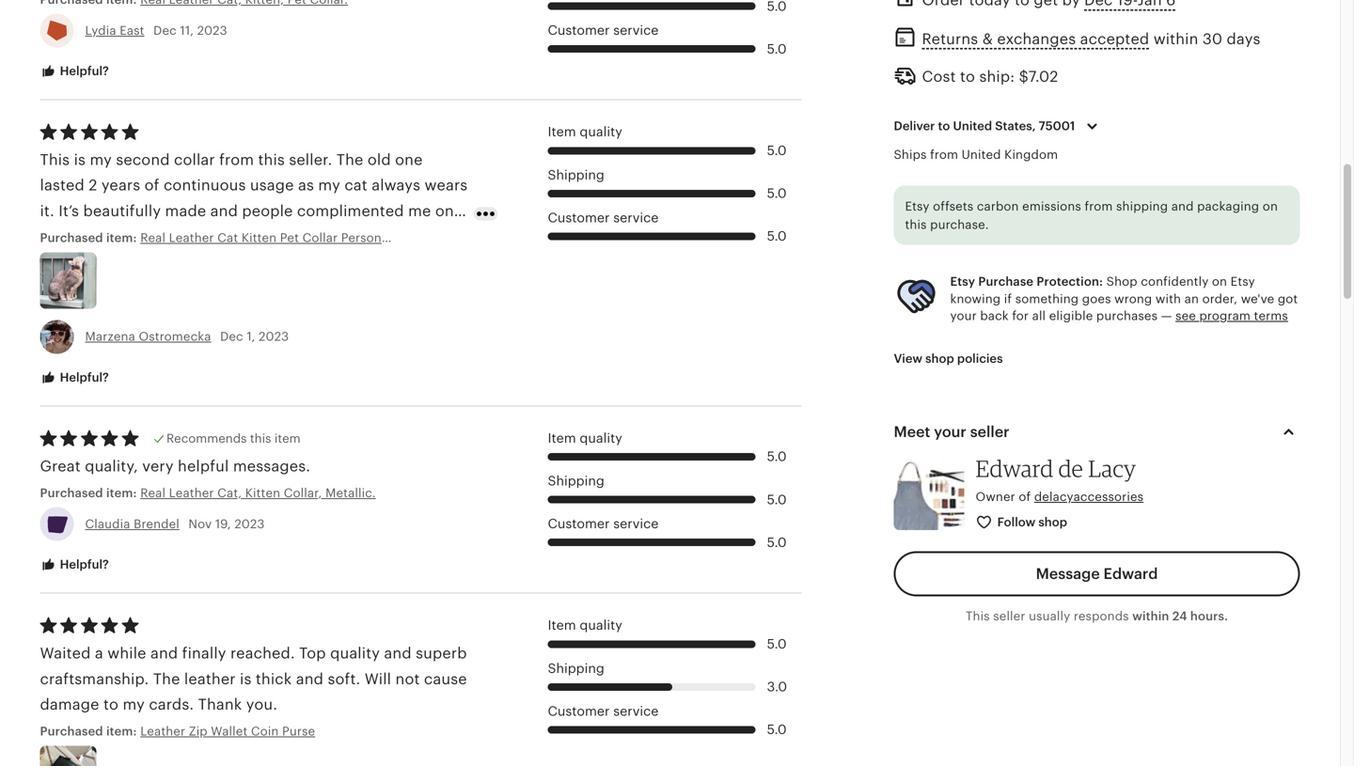 Task type: vqa. For each thing, say whether or not it's contained in the screenshot.
"accepted"
yes



Task type: describe. For each thing, give the bounding box(es) containing it.
to for deliver
[[938, 119, 950, 133]]

brendel
[[134, 517, 180, 532]]

👍🏼
[[169, 228, 185, 245]]

2 helpful? button from the top
[[26, 361, 123, 395]]

3 helpful? from the top
[[57, 558, 109, 572]]

you.
[[246, 697, 278, 713]]

owner
[[976, 490, 1016, 504]]

5 5.0 from the top
[[767, 450, 787, 464]]

purse
[[282, 725, 315, 739]]

meet
[[894, 424, 931, 441]]

deliver
[[894, 119, 935, 133]]

marzena ostromecka link
[[85, 330, 211, 344]]

deliver to united states, 75001
[[894, 119, 1076, 133]]

0 vertical spatial my
[[90, 151, 112, 168]]

this seller usually responds within 24 hours.
[[966, 610, 1229, 624]]

finally
[[182, 645, 226, 662]]

purchased item: leather zip wallet coin purse
[[40, 725, 315, 739]]

9 5.0 from the top
[[767, 723, 787, 738]]

etsy for etsy purchase protection:
[[951, 275, 976, 289]]

purchased item: real leather cat kitten pet collar personalised
[[40, 231, 417, 245]]

ships
[[894, 148, 927, 162]]

continuous
[[164, 177, 246, 194]]

second
[[116, 151, 170, 168]]

returns & exchanges accepted within 30 days
[[922, 31, 1261, 47]]

item
[[275, 432, 301, 446]]

from inside etsy offsets carbon emissions from shipping and packaging on this purchase.
[[1085, 199, 1113, 214]]

quality for purchased item: real leather cat, kitten collar, metallic.
[[580, 431, 623, 446]]

wrong
[[1115, 292, 1153, 306]]

responds
[[1074, 610, 1129, 624]]

real leather cat kitten pet collar personalised link
[[140, 230, 417, 247]]

etsy inside shop confidently on etsy knowing if something goes wrong with an order, we've got your back for all eligible purchases —
[[1231, 275, 1256, 289]]

11,
[[180, 24, 194, 38]]

back
[[981, 309, 1009, 323]]

days
[[1227, 31, 1261, 47]]

follow
[[998, 516, 1036, 530]]

2 it. from the top
[[40, 228, 54, 245]]

meet your seller button
[[877, 410, 1317, 455]]

within for 30
[[1154, 31, 1199, 47]]

edward inside button
[[1104, 566, 1158, 583]]

customer service for purchased item: real leather cat kitten pet collar personalised
[[548, 211, 659, 225]]

while
[[108, 645, 146, 662]]

confidently
[[1141, 275, 1209, 289]]

lydia
[[85, 24, 116, 38]]

purchases
[[1097, 309, 1158, 323]]

program
[[1200, 309, 1251, 323]]

see
[[1176, 309, 1197, 323]]

of inside the this is my second collar from this seller. the old one lasted 2 years of continuous usage as my cat always wears it. it's beautifully made and people complimented me on it. i'd buy it again 👍🏼
[[145, 177, 160, 194]]

states,
[[995, 119, 1036, 133]]

to for cost
[[960, 68, 976, 85]]

metallic.
[[326, 486, 376, 500]]

pet
[[280, 231, 299, 245]]

something
[[1016, 292, 1079, 306]]

delacyaccessories
[[1035, 490, 1144, 504]]

made
[[165, 203, 206, 220]]

a
[[95, 645, 103, 662]]

wallet
[[211, 725, 248, 739]]

purchased for waited
[[40, 725, 103, 739]]

1 it. from the top
[[40, 203, 54, 220]]

leather for cat,
[[169, 486, 214, 500]]

coin
[[251, 725, 279, 739]]

this for this seller usually responds within 24 hours.
[[966, 610, 990, 624]]

great
[[40, 458, 81, 475]]

protection:
[[1037, 275, 1104, 289]]

2 vertical spatial this
[[250, 432, 271, 446]]

with
[[1156, 292, 1182, 306]]

1 vertical spatial seller
[[994, 610, 1026, 624]]

on inside etsy offsets carbon emissions from shipping and packaging on this purchase.
[[1263, 199, 1278, 214]]

cat,
[[217, 486, 242, 500]]

shipping for great quality, very helpful messages.
[[548, 474, 605, 489]]

cat
[[217, 231, 238, 245]]

&
[[983, 31, 993, 47]]

etsy offsets carbon emissions from shipping and packaging on this purchase.
[[905, 199, 1278, 232]]

—
[[1161, 309, 1173, 323]]

dec for 11,
[[153, 24, 177, 38]]

carbon
[[977, 199, 1019, 214]]

1 5.0 from the top
[[767, 42, 787, 56]]

packaging
[[1198, 199, 1260, 214]]

2 horizontal spatial my
[[318, 177, 340, 194]]

on inside shop confidently on etsy knowing if something goes wrong with an order, we've got your back for all eligible purchases —
[[1212, 275, 1228, 289]]

accepted
[[1081, 31, 1150, 47]]

dec for 1,
[[220, 330, 243, 344]]

edward inside "edward de lacy owner of delacyaccessories"
[[976, 455, 1054, 483]]

this for this is my second collar from this seller. the old one lasted 2 years of continuous usage as my cat always wears it. it's beautifully made and people complimented me on it. i'd buy it again 👍🏼
[[40, 151, 70, 168]]

75001
[[1039, 119, 1076, 133]]

united for to
[[953, 119, 993, 133]]

ships from united kingdom
[[894, 148, 1058, 162]]

i'd
[[59, 228, 75, 245]]

1 horizontal spatial from
[[930, 148, 959, 162]]

shipping
[[1117, 199, 1168, 214]]

waited a while and finally reached. top quality and superb craftsmanship. the leather is thick and soft. will not cause damage to my cards. thank you.
[[40, 645, 467, 713]]

ship:
[[980, 68, 1015, 85]]

cause
[[424, 671, 467, 688]]

and up not
[[384, 645, 412, 662]]

see program terms
[[1176, 309, 1289, 323]]

if
[[1004, 292, 1012, 306]]

returns & exchanges accepted button
[[922, 25, 1150, 53]]

7.02
[[1029, 68, 1059, 85]]

and down "top"
[[296, 671, 324, 688]]

purchased item: real leather cat, kitten collar, metallic.
[[40, 486, 376, 500]]

this is my second collar from this seller. the old one lasted 2 years of continuous usage as my cat always wears it. it's beautifully made and people complimented me on it. i'd buy it again 👍🏼
[[40, 151, 468, 245]]

edward de lacy owner of delacyaccessories
[[976, 455, 1144, 504]]

the inside the this is my second collar from this seller. the old one lasted 2 years of continuous usage as my cat always wears it. it's beautifully made and people complimented me on it. i'd buy it again 👍🏼
[[337, 151, 364, 168]]

great quality, very helpful messages.
[[40, 458, 311, 475]]

customer for leather zip wallet coin purse
[[548, 705, 610, 719]]

people
[[242, 203, 293, 220]]

collar
[[174, 151, 215, 168]]

offsets
[[933, 199, 974, 214]]

customer for real leather cat kitten pet collar personalised
[[548, 211, 610, 225]]

collar
[[302, 231, 338, 245]]

leather for cat
[[169, 231, 214, 245]]

2023 for claudia brendel nov 19, 2023
[[235, 517, 265, 532]]

real for real leather cat, kitten collar, metallic.
[[140, 486, 166, 500]]

lydia east dec 11, 2023
[[85, 24, 227, 38]]

seller.
[[289, 151, 332, 168]]

item quality for waited a while and finally reached. top quality and superb craftsmanship. the leather is thick and soft. will not cause damage to my cards. thank you.
[[548, 619, 623, 633]]

messages.
[[233, 458, 311, 475]]

wears
[[425, 177, 468, 194]]

2
[[89, 177, 97, 194]]

service for purchased item: real leather cat, kitten collar, metallic.
[[614, 517, 659, 532]]

claudia brendel link
[[85, 517, 180, 532]]

to inside waited a while and finally reached. top quality and superb craftsmanship. the leather is thick and soft. will not cause damage to my cards. thank you.
[[103, 697, 119, 713]]



Task type: locate. For each thing, give the bounding box(es) containing it.
my
[[90, 151, 112, 168], [318, 177, 340, 194], [123, 697, 145, 713]]

2 horizontal spatial on
[[1263, 199, 1278, 214]]

item for great quality, very helpful messages.
[[548, 431, 576, 446]]

collar,
[[284, 486, 322, 500]]

item: for quality,
[[106, 486, 137, 500]]

2 item quality from the top
[[548, 431, 623, 446]]

real down very
[[140, 486, 166, 500]]

0 horizontal spatial my
[[90, 151, 112, 168]]

from
[[930, 148, 959, 162], [219, 151, 254, 168], [1085, 199, 1113, 214]]

cost to ship: $ 7.02
[[922, 68, 1059, 85]]

1 real from the top
[[140, 231, 166, 245]]

service for purchased item: real leather cat kitten pet collar personalised
[[614, 211, 659, 225]]

shop
[[1107, 275, 1138, 289]]

0 vertical spatial seller
[[971, 424, 1010, 441]]

quality
[[580, 125, 623, 139], [580, 431, 623, 446], [580, 619, 623, 633], [330, 645, 380, 662]]

of down second
[[145, 177, 160, 194]]

0 horizontal spatial of
[[145, 177, 160, 194]]

0 vertical spatial this
[[258, 151, 285, 168]]

service
[[614, 23, 659, 38], [614, 211, 659, 225], [614, 517, 659, 532], [614, 705, 659, 719]]

1 service from the top
[[614, 23, 659, 38]]

2023 for lydia east dec 11, 2023
[[197, 24, 227, 38]]

this left usually at the bottom
[[966, 610, 990, 624]]

item quality for great quality, very helpful messages.
[[548, 431, 623, 446]]

0 vertical spatial helpful? button
[[26, 54, 123, 89]]

purchased down 'great'
[[40, 486, 103, 500]]

always
[[372, 177, 421, 194]]

from inside the this is my second collar from this seller. the old one lasted 2 years of continuous usage as my cat always wears it. it's beautifully made and people complimented me on it. i'd buy it again 👍🏼
[[219, 151, 254, 168]]

helpful? down "lydia"
[[57, 64, 109, 78]]

2 vertical spatial to
[[103, 697, 119, 713]]

and up cat on the left top of page
[[210, 203, 238, 220]]

dec left the 11,
[[153, 24, 177, 38]]

etsy inside etsy offsets carbon emissions from shipping and packaging on this purchase.
[[905, 199, 930, 214]]

the up cat
[[337, 151, 364, 168]]

real leather cat, kitten collar, metallic. link
[[140, 485, 394, 502]]

3 service from the top
[[614, 517, 659, 532]]

your inside dropdown button
[[934, 424, 967, 441]]

marzena ostromecka dec 1, 2023
[[85, 330, 289, 344]]

ostromecka
[[139, 330, 211, 344]]

the up cards.
[[153, 671, 180, 688]]

it. left i'd
[[40, 228, 54, 245]]

united up the ships from united kingdom on the right of the page
[[953, 119, 993, 133]]

and inside etsy offsets carbon emissions from shipping and packaging on this purchase.
[[1172, 199, 1194, 214]]

2 customer service from the top
[[548, 211, 659, 225]]

it
[[111, 228, 121, 245]]

1 item quality from the top
[[548, 125, 623, 139]]

1 vertical spatial item
[[548, 431, 576, 446]]

united down deliver to united states, 75001
[[962, 148, 1001, 162]]

helpful? down marzena
[[57, 370, 109, 385]]

2 vertical spatial item:
[[106, 725, 137, 739]]

on inside the this is my second collar from this seller. the old one lasted 2 years of continuous usage as my cat always wears it. it's beautifully made and people complimented me on it. i'd buy it again 👍🏼
[[435, 203, 454, 220]]

shop inside button
[[926, 352, 955, 366]]

0 horizontal spatial from
[[219, 151, 254, 168]]

0 horizontal spatial on
[[435, 203, 454, 220]]

leather down helpful
[[169, 486, 214, 500]]

4 service from the top
[[614, 705, 659, 719]]

quality inside waited a while and finally reached. top quality and superb craftsmanship. the leather is thick and soft. will not cause damage to my cards. thank you.
[[330, 645, 380, 662]]

0 vertical spatial 2023
[[197, 24, 227, 38]]

1 vertical spatial united
[[962, 148, 1001, 162]]

real left 👍🏼
[[140, 231, 166, 245]]

delacyaccessories link
[[1035, 490, 1144, 504]]

view details of this review photo by marzena ostromecka image
[[40, 252, 96, 309]]

your
[[951, 309, 977, 323], [934, 424, 967, 441]]

2 purchased from the top
[[40, 486, 103, 500]]

on
[[1263, 199, 1278, 214], [435, 203, 454, 220], [1212, 275, 1228, 289]]

1,
[[247, 330, 255, 344]]

1 horizontal spatial this
[[966, 610, 990, 624]]

of up follow shop link
[[1019, 490, 1031, 504]]

item
[[548, 125, 576, 139], [548, 431, 576, 446], [548, 619, 576, 633]]

1 vertical spatial 2023
[[259, 330, 289, 344]]

etsy left offsets
[[905, 199, 930, 214]]

claudia
[[85, 517, 130, 532]]

helpful? button down marzena
[[26, 361, 123, 395]]

2 vertical spatial helpful?
[[57, 558, 109, 572]]

customer
[[548, 23, 610, 38], [548, 211, 610, 225], [548, 517, 610, 532], [548, 705, 610, 719]]

shipping for waited a while and finally reached. top quality and superb craftsmanship. the leather is thick and soft. will not cause damage to my cards. thank you.
[[548, 662, 605, 676]]

item: down quality,
[[106, 486, 137, 500]]

customer service for purchased item: leather zip wallet coin purse
[[548, 705, 659, 719]]

1 horizontal spatial etsy
[[951, 275, 976, 289]]

2 vertical spatial item quality
[[548, 619, 623, 633]]

kitten down messages.
[[245, 486, 280, 500]]

1 vertical spatial within
[[1133, 610, 1170, 624]]

shop right "follow"
[[1039, 516, 1068, 530]]

etsy for etsy offsets carbon emissions from shipping and packaging on this purchase.
[[905, 199, 930, 214]]

view details of this review photo by chen fun hwa image
[[40, 746, 96, 767]]

0 vertical spatial of
[[145, 177, 160, 194]]

1 vertical spatial real
[[140, 486, 166, 500]]

my inside waited a while and finally reached. top quality and superb craftsmanship. the leather is thick and soft. will not cause damage to my cards. thank you.
[[123, 697, 145, 713]]

terms
[[1254, 309, 1289, 323]]

0 vertical spatial shipping
[[548, 168, 605, 182]]

will
[[365, 671, 391, 688]]

1 horizontal spatial dec
[[220, 330, 243, 344]]

0 vertical spatial united
[[953, 119, 993, 133]]

seller
[[971, 424, 1010, 441], [994, 610, 1026, 624]]

4 5.0 from the top
[[767, 229, 787, 244]]

1 vertical spatial this
[[966, 610, 990, 624]]

cards.
[[149, 697, 194, 713]]

kingdom
[[1005, 148, 1058, 162]]

0 horizontal spatial this
[[40, 151, 70, 168]]

3 item: from the top
[[106, 725, 137, 739]]

item: down craftsmanship.
[[106, 725, 137, 739]]

0 vertical spatial leather
[[169, 231, 214, 245]]

purchased for great
[[40, 486, 103, 500]]

2 customer from the top
[[548, 211, 610, 225]]

damage
[[40, 697, 99, 713]]

0 vertical spatial item quality
[[548, 125, 623, 139]]

1 customer from the top
[[548, 23, 610, 38]]

1 vertical spatial dec
[[220, 330, 243, 344]]

to
[[960, 68, 976, 85], [938, 119, 950, 133], [103, 697, 119, 713]]

0 vertical spatial within
[[1154, 31, 1199, 47]]

0 vertical spatial dec
[[153, 24, 177, 38]]

shop right view
[[926, 352, 955, 366]]

cat
[[345, 177, 368, 194]]

thank
[[198, 697, 242, 713]]

3 customer from the top
[[548, 517, 610, 532]]

leather
[[169, 231, 214, 245], [169, 486, 214, 500], [140, 725, 185, 739]]

on right packaging
[[1263, 199, 1278, 214]]

0 horizontal spatial shop
[[926, 352, 955, 366]]

0 vertical spatial it.
[[40, 203, 54, 220]]

1 helpful? button from the top
[[26, 54, 123, 89]]

3 shipping from the top
[[548, 662, 605, 676]]

1 vertical spatial this
[[905, 218, 927, 232]]

this inside etsy offsets carbon emissions from shipping and packaging on this purchase.
[[905, 218, 927, 232]]

0 horizontal spatial etsy
[[905, 199, 930, 214]]

reached.
[[230, 645, 295, 662]]

1 horizontal spatial to
[[938, 119, 950, 133]]

follow shop link
[[962, 506, 1084, 541]]

1 vertical spatial leather
[[169, 486, 214, 500]]

east
[[120, 24, 144, 38]]

1 horizontal spatial edward
[[1104, 566, 1158, 583]]

0 horizontal spatial to
[[103, 697, 119, 713]]

0 vertical spatial purchased
[[40, 231, 103, 245]]

one
[[395, 151, 423, 168]]

1 vertical spatial is
[[240, 671, 252, 688]]

exchanges
[[998, 31, 1076, 47]]

your right meet on the right of page
[[934, 424, 967, 441]]

0 vertical spatial real
[[140, 231, 166, 245]]

and right while
[[150, 645, 178, 662]]

this left item
[[250, 432, 271, 446]]

of inside "edward de lacy owner of delacyaccessories"
[[1019, 490, 1031, 504]]

2 shipping from the top
[[548, 474, 605, 489]]

this inside the this is my second collar from this seller. the old one lasted 2 years of continuous usage as my cat always wears it. it's beautifully made and people complimented me on it. i'd buy it again 👍🏼
[[40, 151, 70, 168]]

0 horizontal spatial edward
[[976, 455, 1054, 483]]

1 horizontal spatial shop
[[1039, 516, 1068, 530]]

0 vertical spatial helpful?
[[57, 64, 109, 78]]

within for 24
[[1133, 610, 1170, 624]]

message edward
[[1036, 566, 1158, 583]]

united for from
[[962, 148, 1001, 162]]

2 real from the top
[[140, 486, 166, 500]]

from left shipping on the top
[[1085, 199, 1113, 214]]

is up lasted
[[74, 151, 86, 168]]

edward up the responds
[[1104, 566, 1158, 583]]

de
[[1059, 455, 1084, 483]]

we've
[[1241, 292, 1275, 306]]

top
[[299, 645, 326, 662]]

1 item: from the top
[[106, 231, 137, 245]]

is inside waited a while and finally reached. top quality and superb craftsmanship. the leather is thick and soft. will not cause damage to my cards. thank you.
[[240, 671, 252, 688]]

to right cost
[[960, 68, 976, 85]]

beautifully
[[83, 203, 161, 220]]

2023 right the 11,
[[197, 24, 227, 38]]

5.0
[[767, 42, 787, 56], [767, 143, 787, 158], [767, 186, 787, 201], [767, 229, 787, 244], [767, 450, 787, 464], [767, 493, 787, 507], [767, 536, 787, 550], [767, 637, 787, 652], [767, 723, 787, 738]]

4 customer service from the top
[[548, 705, 659, 719]]

2 vertical spatial my
[[123, 697, 145, 713]]

from right the ships
[[930, 148, 959, 162]]

4 customer from the top
[[548, 705, 610, 719]]

item: down beautifully at the left top
[[106, 231, 137, 245]]

hours.
[[1191, 610, 1229, 624]]

1 vertical spatial helpful?
[[57, 370, 109, 385]]

2 vertical spatial purchased
[[40, 725, 103, 739]]

3 item from the top
[[548, 619, 576, 633]]

this inside the this is my second collar from this seller. the old one lasted 2 years of continuous usage as my cat always wears it. it's beautifully made and people complimented me on it. i'd buy it again 👍🏼
[[258, 151, 285, 168]]

purchased down it's
[[40, 231, 103, 245]]

quality for purchased item: real leather cat kitten pet collar personalised
[[580, 125, 623, 139]]

message
[[1036, 566, 1100, 583]]

1 purchased from the top
[[40, 231, 103, 245]]

2 vertical spatial shipping
[[548, 662, 605, 676]]

2023 right "19,"
[[235, 517, 265, 532]]

helpful? button
[[26, 54, 123, 89], [26, 361, 123, 395], [26, 548, 123, 583]]

1 horizontal spatial is
[[240, 671, 252, 688]]

my left cards.
[[123, 697, 145, 713]]

all
[[1033, 309, 1046, 323]]

3 5.0 from the top
[[767, 186, 787, 201]]

marzena
[[85, 330, 135, 344]]

0 vertical spatial your
[[951, 309, 977, 323]]

on right me
[[435, 203, 454, 220]]

0 vertical spatial item
[[548, 125, 576, 139]]

my right as
[[318, 177, 340, 194]]

1 horizontal spatial the
[[337, 151, 364, 168]]

0 horizontal spatial is
[[74, 151, 86, 168]]

leather down made
[[169, 231, 214, 245]]

helpful? button down "lydia"
[[26, 54, 123, 89]]

0 vertical spatial the
[[337, 151, 364, 168]]

0 horizontal spatial dec
[[153, 24, 177, 38]]

united inside 'dropdown button'
[[953, 119, 993, 133]]

policies
[[958, 352, 1003, 366]]

0 vertical spatial kitten
[[242, 231, 277, 245]]

1 vertical spatial kitten
[[245, 486, 280, 500]]

0 vertical spatial item:
[[106, 231, 137, 245]]

kitten for collar,
[[245, 486, 280, 500]]

and right shipping on the top
[[1172, 199, 1194, 214]]

1 vertical spatial helpful? button
[[26, 361, 123, 395]]

to right deliver
[[938, 119, 950, 133]]

etsy up we've
[[1231, 275, 1256, 289]]

this up usage
[[258, 151, 285, 168]]

purchased up view details of this review photo by chen fun hwa
[[40, 725, 103, 739]]

edward de lacy image
[[894, 460, 965, 531]]

lacy
[[1089, 455, 1137, 483]]

2023 for marzena ostromecka dec 1, 2023
[[259, 330, 289, 344]]

cost
[[922, 68, 956, 85]]

view shop policies
[[894, 352, 1003, 366]]

real for real leather cat kitten pet collar personalised
[[140, 231, 166, 245]]

edward up owner
[[976, 455, 1054, 483]]

2 vertical spatial 2023
[[235, 517, 265, 532]]

and inside the this is my second collar from this seller. the old one lasted 2 years of continuous usage as my cat always wears it. it's beautifully made and people complimented me on it. i'd buy it again 👍🏼
[[210, 203, 238, 220]]

etsy up "knowing"
[[951, 275, 976, 289]]

the inside waited a while and finally reached. top quality and superb craftsmanship. the leather is thick and soft. will not cause damage to my cards. thank you.
[[153, 671, 180, 688]]

me
[[408, 203, 431, 220]]

seller up owner
[[971, 424, 1010, 441]]

2 vertical spatial leather
[[140, 725, 185, 739]]

1 vertical spatial shipping
[[548, 474, 605, 489]]

helpful? button down claudia
[[26, 548, 123, 583]]

2 5.0 from the top
[[767, 143, 787, 158]]

this
[[258, 151, 285, 168], [905, 218, 927, 232], [250, 432, 271, 446]]

within left 30
[[1154, 31, 1199, 47]]

1 vertical spatial the
[[153, 671, 180, 688]]

lydia east link
[[85, 24, 144, 38]]

on up order,
[[1212, 275, 1228, 289]]

3 customer service from the top
[[548, 517, 659, 532]]

1 helpful? from the top
[[57, 64, 109, 78]]

knowing
[[951, 292, 1001, 306]]

1 vertical spatial it.
[[40, 228, 54, 245]]

1 customer service from the top
[[548, 23, 659, 38]]

it. left it's
[[40, 203, 54, 220]]

kitten down people
[[242, 231, 277, 245]]

shop for follow
[[1039, 516, 1068, 530]]

1 vertical spatial your
[[934, 424, 967, 441]]

2 item from the top
[[548, 431, 576, 446]]

claudia brendel nov 19, 2023
[[85, 517, 265, 532]]

1 vertical spatial my
[[318, 177, 340, 194]]

is left thick
[[240, 671, 252, 688]]

30
[[1203, 31, 1223, 47]]

1 vertical spatial purchased
[[40, 486, 103, 500]]

0 vertical spatial edward
[[976, 455, 1054, 483]]

kitten for pet
[[242, 231, 277, 245]]

your inside shop confidently on etsy knowing if something goes wrong with an order, we've got your back for all eligible purchases —
[[951, 309, 977, 323]]

2 horizontal spatial etsy
[[1231, 275, 1256, 289]]

this left purchase.
[[905, 218, 927, 232]]

3 purchased from the top
[[40, 725, 103, 739]]

19,
[[215, 517, 231, 532]]

8 5.0 from the top
[[767, 637, 787, 652]]

1 item from the top
[[548, 125, 576, 139]]

purchase.
[[930, 218, 989, 232]]

service for purchased item: leather zip wallet coin purse
[[614, 705, 659, 719]]

2 horizontal spatial to
[[960, 68, 976, 85]]

it's
[[59, 203, 79, 220]]

seller inside dropdown button
[[971, 424, 1010, 441]]

1 vertical spatial of
[[1019, 490, 1031, 504]]

item: for a
[[106, 725, 137, 739]]

is
[[74, 151, 86, 168], [240, 671, 252, 688]]

seller left usually at the bottom
[[994, 610, 1026, 624]]

item for waited a while and finally reached. top quality and superb craftsmanship. the leather is thick and soft. will not cause damage to my cards. thank you.
[[548, 619, 576, 633]]

3 item quality from the top
[[548, 619, 623, 633]]

1 horizontal spatial of
[[1019, 490, 1031, 504]]

edward
[[976, 455, 1054, 483], [1104, 566, 1158, 583]]

thick
[[256, 671, 292, 688]]

2 horizontal spatial from
[[1085, 199, 1113, 214]]

shipping
[[548, 168, 605, 182], [548, 474, 605, 489], [548, 662, 605, 676]]

0 vertical spatial this
[[40, 151, 70, 168]]

craftsmanship.
[[40, 671, 149, 688]]

0 vertical spatial to
[[960, 68, 976, 85]]

from up continuous
[[219, 151, 254, 168]]

0 vertical spatial is
[[74, 151, 86, 168]]

1 horizontal spatial on
[[1212, 275, 1228, 289]]

is inside the this is my second collar from this seller. the old one lasted 2 years of continuous usage as my cat always wears it. it's beautifully made and people complimented me on it. i'd buy it again 👍🏼
[[74, 151, 86, 168]]

zip
[[189, 725, 208, 739]]

to inside 'dropdown button'
[[938, 119, 950, 133]]

2 vertical spatial item
[[548, 619, 576, 633]]

2 helpful? from the top
[[57, 370, 109, 385]]

item quality
[[548, 125, 623, 139], [548, 431, 623, 446], [548, 619, 623, 633]]

1 shipping from the top
[[548, 168, 605, 182]]

7 5.0 from the top
[[767, 536, 787, 550]]

0 vertical spatial shop
[[926, 352, 955, 366]]

dec left 1,
[[220, 330, 243, 344]]

1 vertical spatial item quality
[[548, 431, 623, 446]]

lasted
[[40, 177, 85, 194]]

nov
[[189, 517, 212, 532]]

leather down cards.
[[140, 725, 185, 739]]

customer for real leather cat, kitten collar, metallic.
[[548, 517, 610, 532]]

2023 right 1,
[[259, 330, 289, 344]]

6 5.0 from the top
[[767, 493, 787, 507]]

of
[[145, 177, 160, 194], [1019, 490, 1031, 504]]

2 vertical spatial helpful? button
[[26, 548, 123, 583]]

this up lasted
[[40, 151, 70, 168]]

meet your seller
[[894, 424, 1010, 441]]

1 vertical spatial item:
[[106, 486, 137, 500]]

my up 2
[[90, 151, 112, 168]]

view
[[894, 352, 923, 366]]

2 service from the top
[[614, 211, 659, 225]]

dec
[[153, 24, 177, 38], [220, 330, 243, 344]]

1 vertical spatial shop
[[1039, 516, 1068, 530]]

your down "knowing"
[[951, 309, 977, 323]]

1 vertical spatial edward
[[1104, 566, 1158, 583]]

to down craftsmanship.
[[103, 697, 119, 713]]

1 horizontal spatial my
[[123, 697, 145, 713]]

quality for purchased item: leather zip wallet coin purse
[[580, 619, 623, 633]]

shop for view
[[926, 352, 955, 366]]

helpful? down claudia
[[57, 558, 109, 572]]

customer service for purchased item: real leather cat, kitten collar, metallic.
[[548, 517, 659, 532]]

3 helpful? button from the top
[[26, 548, 123, 583]]

within left "24" at the right bottom of the page
[[1133, 610, 1170, 624]]

years
[[101, 177, 140, 194]]

1 vertical spatial to
[[938, 119, 950, 133]]

0 horizontal spatial the
[[153, 671, 180, 688]]

2 item: from the top
[[106, 486, 137, 500]]



